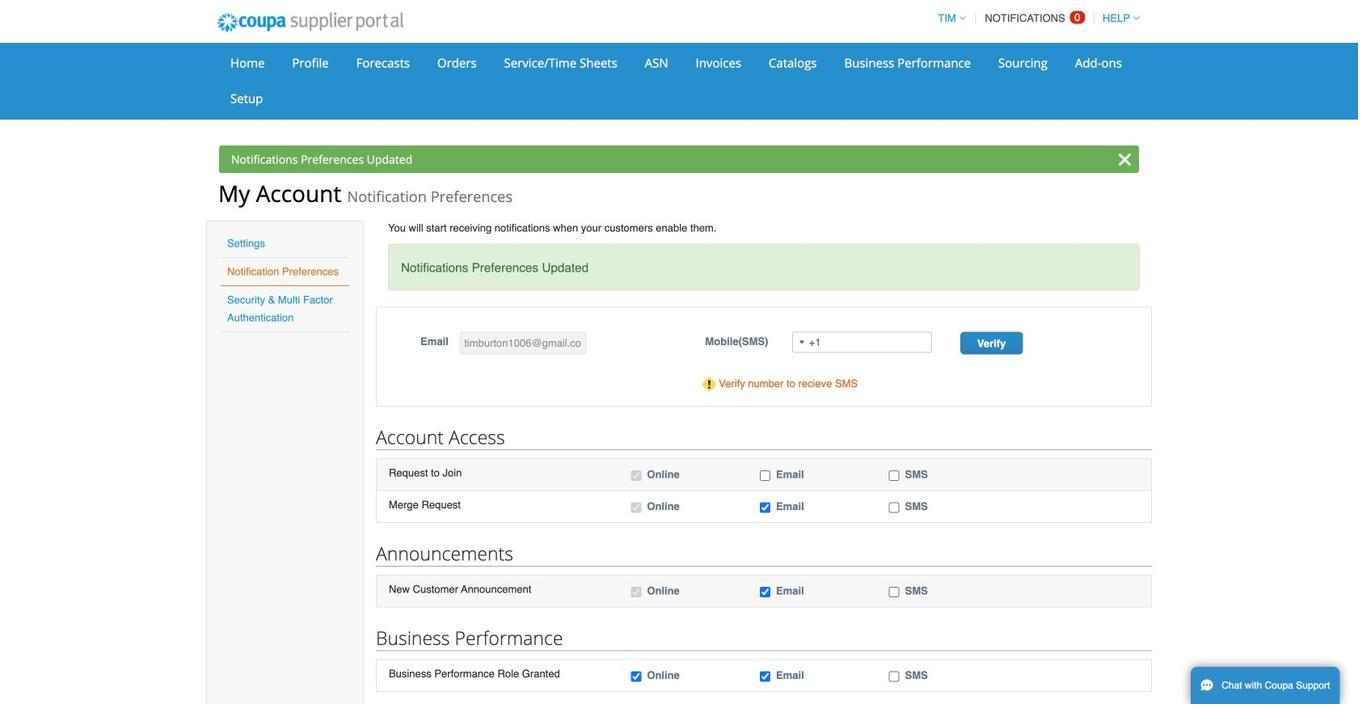 Task type: locate. For each thing, give the bounding box(es) containing it.
Telephone country code field
[[793, 333, 809, 352]]

navigation
[[931, 2, 1140, 34]]

None checkbox
[[760, 471, 771, 481], [889, 471, 900, 481], [631, 587, 642, 598], [760, 587, 771, 598], [760, 672, 771, 682], [889, 672, 900, 682], [760, 471, 771, 481], [889, 471, 900, 481], [631, 587, 642, 598], [760, 587, 771, 598], [760, 672, 771, 682], [889, 672, 900, 682]]

None checkbox
[[631, 471, 642, 481], [631, 503, 642, 513], [760, 503, 771, 513], [889, 503, 900, 513], [889, 587, 900, 598], [631, 672, 642, 682], [631, 471, 642, 481], [631, 503, 642, 513], [760, 503, 771, 513], [889, 503, 900, 513], [889, 587, 900, 598], [631, 672, 642, 682]]

None text field
[[460, 332, 587, 355]]



Task type: describe. For each thing, give the bounding box(es) containing it.
coupa supplier portal image
[[206, 2, 415, 43]]

+1 201-555-0123 text field
[[792, 332, 932, 353]]

telephone country code image
[[800, 341, 805, 344]]



Task type: vqa. For each thing, say whether or not it's contained in the screenshot.
the Telephone country code field
yes



